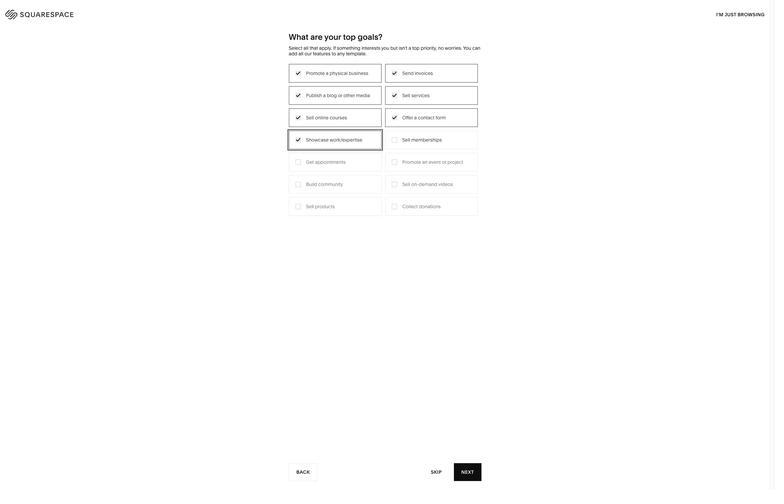 Task type: describe. For each thing, give the bounding box(es) containing it.
apply.
[[319, 45, 332, 51]]

appointments
[[315, 159, 346, 165]]

what are your top goals? select all that apply. if something interests you but isn't a top priority, no worries. you can add all our features to any template.
[[289, 32, 481, 57]]

showcase work/expertise
[[306, 137, 363, 143]]

travel
[[312, 92, 325, 98]]

events
[[312, 122, 327, 128]]

professional services link
[[242, 102, 295, 108]]

promote for promote an event or project
[[402, 159, 421, 165]]

but
[[391, 45, 398, 51]]

work/expertise
[[330, 137, 363, 143]]

a inside what are your top goals? select all that apply. if something interests you but isn't a top priority, no worries. you can add all our features to any template.
[[409, 45, 411, 51]]

just
[[725, 11, 737, 17]]

blog
[[327, 93, 337, 99]]

online
[[315, 115, 329, 121]]

properties
[[342, 142, 364, 148]]

you
[[463, 45, 471, 51]]

sell for sell online courses
[[306, 115, 314, 121]]

or for event
[[442, 159, 447, 165]]

squarespace logo link
[[13, 8, 163, 19]]

send invoices
[[402, 70, 433, 76]]

services
[[411, 93, 430, 99]]

events link
[[312, 122, 333, 128]]

memberships
[[411, 137, 442, 143]]

our
[[305, 51, 312, 57]]

i'm just browsing
[[716, 11, 765, 17]]

sell services
[[402, 93, 430, 99]]

travel link
[[312, 92, 332, 98]]

weddings
[[312, 132, 335, 138]]

features
[[313, 51, 331, 57]]

skip
[[431, 470, 442, 476]]

nature & animals
[[382, 102, 420, 108]]

1 vertical spatial top
[[412, 45, 420, 51]]

build community
[[306, 182, 343, 188]]

products
[[315, 204, 335, 210]]

event
[[429, 159, 441, 165]]

& for animals
[[398, 102, 401, 108]]

media
[[312, 112, 326, 118]]

& for decor
[[397, 92, 400, 98]]

community & non-profits link
[[242, 122, 304, 128]]

add
[[289, 51, 297, 57]]

courses
[[330, 115, 347, 121]]

nature
[[382, 102, 397, 108]]

contact
[[418, 115, 435, 121]]

i'm just browsing link
[[716, 5, 765, 24]]

template.
[[346, 51, 367, 57]]

media
[[356, 93, 370, 99]]

demand
[[419, 182, 437, 188]]

skip button
[[424, 464, 449, 482]]

videos
[[439, 182, 453, 188]]

& right estate
[[338, 142, 341, 148]]

something
[[337, 45, 360, 51]]

browsing
[[738, 11, 765, 17]]

an
[[422, 159, 428, 165]]

no
[[438, 45, 444, 51]]

0 vertical spatial top
[[343, 32, 356, 42]]

collect
[[402, 204, 418, 210]]

offer
[[402, 115, 413, 121]]

next
[[461, 470, 474, 476]]

& for podcasts
[[327, 112, 330, 118]]

sell memberships
[[402, 137, 442, 143]]

sell online courses
[[306, 115, 347, 121]]

home & decor
[[382, 92, 414, 98]]

real
[[312, 142, 322, 148]]

fitness
[[382, 112, 398, 118]]

business
[[349, 70, 368, 76]]

sell for sell memberships
[[402, 137, 410, 143]]

that
[[310, 45, 318, 51]]

collect donations
[[402, 204, 441, 210]]

publish
[[306, 93, 322, 99]]



Task type: vqa. For each thing, say whether or not it's contained in the screenshot.
Select at the top left of the page
yes



Task type: locate. For each thing, give the bounding box(es) containing it.
interests
[[362, 45, 380, 51]]

form
[[436, 115, 446, 121]]

or
[[338, 93, 342, 99], [442, 159, 447, 165]]

1 horizontal spatial promote
[[402, 159, 421, 165]]

promote for promote a physical business
[[306, 70, 325, 76]]

invoices
[[415, 70, 433, 76]]

a left physical
[[326, 70, 329, 76]]

a right isn't
[[409, 45, 411, 51]]

donations
[[419, 204, 441, 210]]

a for promote a physical business
[[326, 70, 329, 76]]

top
[[343, 32, 356, 42], [412, 45, 420, 51]]

& right the media
[[327, 112, 330, 118]]

0 horizontal spatial promote
[[306, 70, 325, 76]]

in
[[757, 10, 762, 16]]

showcase
[[306, 137, 329, 143]]

back
[[296, 470, 310, 476]]

profits
[[284, 122, 298, 128]]

professional services
[[242, 102, 289, 108]]

send
[[402, 70, 414, 76]]

0 horizontal spatial top
[[343, 32, 356, 42]]

or right event
[[442, 159, 447, 165]]

podcasts
[[331, 112, 351, 118]]

physical
[[330, 70, 348, 76]]

a left blog
[[323, 93, 326, 99]]

1 horizontal spatial or
[[442, 159, 447, 165]]

offer a contact form
[[402, 115, 446, 121]]

log             in link
[[745, 10, 762, 16]]

restaurants link
[[312, 102, 345, 108]]

restaurants
[[312, 102, 338, 108]]

get appointments
[[306, 159, 346, 165]]

promote an event or project
[[402, 159, 463, 165]]

or right blog
[[338, 93, 342, 99]]

if
[[333, 45, 336, 51]]

&
[[397, 92, 400, 98], [398, 102, 401, 108], [327, 112, 330, 118], [269, 122, 272, 128], [338, 142, 341, 148]]

promote left an
[[402, 159, 421, 165]]

top right isn't
[[412, 45, 420, 51]]

all left "our"
[[299, 51, 303, 57]]

professional
[[242, 102, 269, 108]]

sell for sell on-demand videos
[[402, 182, 410, 188]]

a for publish a blog or other media
[[323, 93, 326, 99]]

non-
[[273, 122, 284, 128]]

dario
[[296, 470, 313, 476]]

media & podcasts
[[312, 112, 351, 118]]

what
[[289, 32, 309, 42]]

sell for sell services
[[402, 93, 410, 99]]

next button
[[454, 464, 481, 482]]

1 horizontal spatial top
[[412, 45, 420, 51]]

decor
[[401, 92, 414, 98]]

sell left 'products' at the top left
[[306, 204, 314, 210]]

home
[[382, 92, 396, 98]]

sell left on-
[[402, 182, 410, 188]]

real estate & properties link
[[312, 142, 371, 148]]

0 vertical spatial or
[[338, 93, 342, 99]]

all left the that at the top left of page
[[304, 45, 309, 51]]

select
[[289, 45, 302, 51]]

community
[[318, 182, 343, 188]]

all
[[304, 45, 309, 51], [299, 51, 303, 57]]

any
[[337, 51, 345, 57]]

services
[[270, 102, 289, 108]]

you
[[381, 45, 389, 51]]

top up something
[[343, 32, 356, 42]]

get
[[306, 159, 314, 165]]

log
[[745, 10, 756, 16]]

community
[[242, 122, 268, 128]]

other
[[344, 93, 355, 99]]

sell left online
[[306, 115, 314, 121]]

log             in
[[745, 10, 762, 16]]

& for non-
[[269, 122, 272, 128]]

your
[[324, 32, 341, 42]]

promote
[[306, 70, 325, 76], [402, 159, 421, 165]]

worries.
[[445, 45, 462, 51]]

a for offer a contact form
[[414, 115, 417, 121]]

media & podcasts link
[[312, 112, 358, 118]]

0 horizontal spatial all
[[299, 51, 303, 57]]

0 horizontal spatial or
[[338, 93, 342, 99]]

publish a blog or other media
[[306, 93, 370, 99]]

home & decor link
[[382, 92, 421, 98]]

i'm
[[716, 11, 724, 17]]

a
[[409, 45, 411, 51], [326, 70, 329, 76], [323, 93, 326, 99], [414, 115, 417, 121]]

real estate & properties
[[312, 142, 364, 148]]

& right nature on the top
[[398, 102, 401, 108]]

back button
[[289, 464, 318, 482]]

build
[[306, 182, 317, 188]]

squarespace logo image
[[13, 8, 87, 19]]

goals?
[[358, 32, 383, 42]]

or for blog
[[338, 93, 342, 99]]

a right offer
[[414, 115, 417, 121]]

sell for sell products
[[306, 204, 314, 210]]

0 vertical spatial promote
[[306, 70, 325, 76]]

& right home
[[397, 92, 400, 98]]

sell up nature & animals link
[[402, 93, 410, 99]]

& left non-
[[269, 122, 272, 128]]

estate
[[323, 142, 336, 148]]

animals
[[402, 102, 420, 108]]

fitness link
[[382, 112, 404, 118]]

sell left memberships
[[402, 137, 410, 143]]

priority,
[[421, 45, 437, 51]]

1 vertical spatial or
[[442, 159, 447, 165]]

promote down features
[[306, 70, 325, 76]]

project
[[448, 159, 463, 165]]

1 horizontal spatial all
[[304, 45, 309, 51]]

community & non-profits
[[242, 122, 298, 128]]

can
[[472, 45, 481, 51]]

1 vertical spatial promote
[[402, 159, 421, 165]]

nature & animals link
[[382, 102, 426, 108]]

on-
[[411, 182, 419, 188]]

sell
[[402, 93, 410, 99], [306, 115, 314, 121], [402, 137, 410, 143], [402, 182, 410, 188], [306, 204, 314, 210]]



